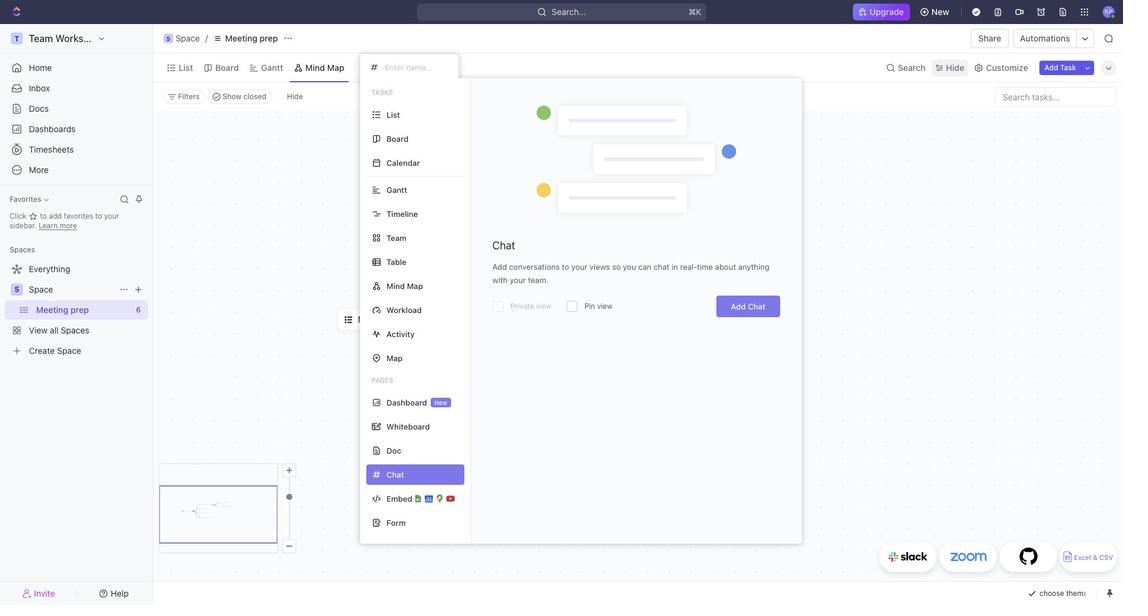 Task type: describe. For each thing, give the bounding box(es) containing it.
timeline
[[386, 209, 418, 219]]

time
[[697, 262, 713, 272]]

invite button
[[5, 586, 73, 602]]

2 vertical spatial add
[[731, 302, 746, 312]]

0 horizontal spatial to
[[40, 212, 47, 221]]

show
[[222, 92, 241, 101]]

workload
[[386, 305, 422, 315]]

0 horizontal spatial board
[[215, 62, 239, 72]]

board link
[[213, 59, 239, 76]]

Enter name... field
[[383, 62, 448, 73]]

private
[[510, 302, 534, 311]]

new inside button
[[932, 7, 949, 17]]

show closed
[[222, 92, 266, 101]]

your inside the to add favorites to your sidebar.
[[104, 212, 119, 221]]

gantt inside the gantt link
[[261, 62, 283, 72]]

so
[[612, 262, 621, 272]]

0 vertical spatial map
[[327, 62, 344, 72]]

team.
[[528, 276, 548, 285]]

add task button
[[1040, 60, 1081, 75]]

1 horizontal spatial space, , element
[[164, 34, 173, 43]]

space link
[[29, 280, 114, 300]]

search
[[898, 62, 926, 72]]

activity
[[386, 329, 415, 339]]

prep
[[260, 33, 278, 43]]

docs
[[29, 103, 49, 114]]

0 horizontal spatial mind
[[305, 62, 325, 72]]

about
[[715, 262, 736, 272]]

invite user image
[[22, 589, 32, 599]]

favorites
[[10, 195, 41, 204]]

1 horizontal spatial to
[[95, 212, 102, 221]]

add
[[49, 212, 62, 221]]

search...
[[552, 7, 586, 17]]

team
[[386, 233, 407, 243]]

favorites button
[[5, 192, 53, 207]]

upgrade
[[870, 7, 904, 17]]

s for s
[[14, 285, 19, 294]]

private view
[[510, 302, 551, 311]]

add chat
[[731, 302, 765, 312]]

to inside add conversations to your views so you can chat in real-time about anything with your team.
[[562, 262, 569, 272]]

conversations
[[509, 262, 560, 272]]

share button
[[971, 29, 1009, 48]]

pages
[[371, 377, 393, 384]]

excel & csv link
[[1060, 543, 1117, 573]]

views
[[590, 262, 610, 272]]

in
[[672, 262, 678, 272]]

add for add conversations to your views so you can chat in real-time about anything with your team.
[[492, 262, 507, 272]]

inbox
[[29, 83, 50, 93]]

docs link
[[5, 99, 148, 119]]

show closed button
[[207, 90, 272, 104]]

can
[[638, 262, 651, 272]]

0 vertical spatial chat
[[492, 239, 515, 252]]

0 vertical spatial list
[[179, 62, 193, 72]]

hide button
[[282, 90, 308, 104]]

spaces
[[10, 245, 35, 254]]

learn more link
[[39, 221, 77, 230]]

to add favorites to your sidebar.
[[10, 212, 119, 230]]

task
[[1060, 63, 1076, 72]]

tasks
[[371, 88, 393, 96]]

1 horizontal spatial chat
[[748, 302, 765, 312]]

table
[[386, 257, 406, 267]]

1 vertical spatial new
[[434, 399, 447, 407]]

/
[[205, 33, 208, 43]]

dashboards link
[[5, 120, 148, 139]]

space inside sidebar navigation
[[29, 285, 53, 295]]

home
[[29, 63, 52, 73]]

gantt link
[[259, 59, 283, 76]]

list link
[[176, 59, 193, 76]]

1 vertical spatial your
[[571, 262, 587, 272]]

s for s space /
[[166, 35, 170, 42]]



Task type: locate. For each thing, give the bounding box(es) containing it.
1 horizontal spatial gantt
[[386, 185, 407, 195]]

pin
[[584, 302, 595, 311]]

hide inside button
[[287, 92, 303, 101]]

list down the tasks on the top of the page
[[386, 110, 400, 119]]

0 horizontal spatial hide
[[287, 92, 303, 101]]

customize
[[986, 62, 1028, 72]]

doc
[[386, 446, 401, 456]]

1 horizontal spatial add
[[731, 302, 746, 312]]

anything
[[738, 262, 770, 272]]

0 horizontal spatial mind map
[[305, 62, 344, 72]]

map
[[327, 62, 344, 72], [407, 281, 423, 291], [386, 353, 403, 363]]

share
[[978, 33, 1001, 43]]

add inside add conversations to your views so you can chat in real-time about anything with your team.
[[492, 262, 507, 272]]

0 horizontal spatial space
[[29, 285, 53, 295]]

0 horizontal spatial chat
[[492, 239, 515, 252]]

automations button
[[1014, 29, 1076, 48]]

s
[[166, 35, 170, 42], [14, 285, 19, 294]]

space, , element left /
[[164, 34, 173, 43]]

view right private on the left of the page
[[536, 302, 551, 311]]

add conversations to your views so you can chat in real-time about anything with your team.
[[492, 262, 770, 285]]

2 vertical spatial map
[[386, 353, 403, 363]]

mind map up hide button
[[305, 62, 344, 72]]

excel & csv
[[1074, 554, 1113, 562]]

mind map up "workload"
[[386, 281, 423, 291]]

⌘k
[[688, 7, 701, 17]]

0 vertical spatial board
[[215, 62, 239, 72]]

1 vertical spatial hide
[[287, 92, 303, 101]]

1 horizontal spatial mind map
[[386, 281, 423, 291]]

add down about
[[731, 302, 746, 312]]

to right favorites
[[95, 212, 102, 221]]

0 vertical spatial hide
[[946, 62, 964, 72]]

s space /
[[166, 33, 208, 43]]

add up the with
[[492, 262, 507, 272]]

1 vertical spatial mind
[[386, 281, 405, 291]]

1 horizontal spatial map
[[386, 353, 403, 363]]

s inside s space /
[[166, 35, 170, 42]]

1 horizontal spatial hide
[[946, 62, 964, 72]]

upgrade link
[[853, 4, 910, 20]]

chat
[[654, 262, 669, 272]]

0 horizontal spatial gantt
[[261, 62, 283, 72]]

invite
[[34, 589, 55, 599]]

1 horizontal spatial list
[[386, 110, 400, 119]]

excel
[[1074, 554, 1091, 562]]

real-
[[680, 262, 697, 272]]

favorites
[[64, 212, 93, 221]]

0 horizontal spatial list
[[179, 62, 193, 72]]

mind up hide button
[[305, 62, 325, 72]]

board up show
[[215, 62, 239, 72]]

your right favorites
[[104, 212, 119, 221]]

1 vertical spatial s
[[14, 285, 19, 294]]

meeting prep link
[[210, 31, 281, 46]]

your right the with
[[510, 276, 526, 285]]

automations
[[1020, 33, 1070, 43]]

csv
[[1099, 554, 1113, 562]]

mind down table
[[386, 281, 405, 291]]

form
[[386, 518, 406, 528]]

click
[[10, 212, 28, 221]]

view
[[536, 302, 551, 311], [597, 302, 613, 311]]

2 horizontal spatial to
[[562, 262, 569, 272]]

customize button
[[970, 59, 1032, 76]]

board
[[215, 62, 239, 72], [386, 134, 409, 143]]

sidebar.
[[10, 221, 37, 230]]

&
[[1093, 554, 1098, 562]]

mind
[[305, 62, 325, 72], [386, 281, 405, 291]]

view right the pin
[[597, 302, 613, 311]]

s down spaces
[[14, 285, 19, 294]]

1 horizontal spatial your
[[510, 276, 526, 285]]

pin view
[[584, 302, 613, 311]]

1 vertical spatial space
[[29, 285, 53, 295]]

list down s space /
[[179, 62, 193, 72]]

1 vertical spatial mind map
[[386, 281, 423, 291]]

gantt down prep
[[261, 62, 283, 72]]

1 vertical spatial list
[[386, 110, 400, 119]]

hide inside dropdown button
[[946, 62, 964, 72]]

inbox link
[[5, 79, 148, 98]]

space, , element inside sidebar navigation
[[11, 284, 23, 296]]

chat up the with
[[492, 239, 515, 252]]

2 vertical spatial your
[[510, 276, 526, 285]]

space, , element
[[164, 34, 173, 43], [11, 284, 23, 296]]

to right conversations
[[562, 262, 569, 272]]

2 horizontal spatial map
[[407, 281, 423, 291]]

to
[[40, 212, 47, 221], [95, 212, 102, 221], [562, 262, 569, 272]]

0 horizontal spatial space, , element
[[11, 284, 23, 296]]

embed
[[386, 494, 412, 504]]

0 vertical spatial add
[[1044, 63, 1058, 72]]

you
[[623, 262, 636, 272]]

s left /
[[166, 35, 170, 42]]

view for pin view
[[597, 302, 613, 311]]

2 view from the left
[[597, 302, 613, 311]]

hide
[[946, 62, 964, 72], [287, 92, 303, 101]]

closed
[[243, 92, 266, 101]]

board up calendar
[[386, 134, 409, 143]]

0 vertical spatial space
[[176, 33, 200, 43]]

0 vertical spatial mind
[[305, 62, 325, 72]]

1 vertical spatial gantt
[[386, 185, 407, 195]]

sidebar navigation
[[0, 24, 153, 606]]

new right dashboard
[[434, 399, 447, 407]]

0 vertical spatial your
[[104, 212, 119, 221]]

search button
[[882, 59, 929, 76]]

dashboard
[[386, 398, 427, 408]]

home link
[[5, 58, 148, 78]]

space
[[176, 33, 200, 43], [29, 285, 53, 295]]

0 vertical spatial new
[[932, 7, 949, 17]]

add inside button
[[1044, 63, 1058, 72]]

space down spaces
[[29, 285, 53, 295]]

0 vertical spatial gantt
[[261, 62, 283, 72]]

timesheets link
[[5, 140, 148, 159]]

1 view from the left
[[536, 302, 551, 311]]

add task
[[1044, 63, 1076, 72]]

your left views at right
[[571, 262, 587, 272]]

1 horizontal spatial board
[[386, 134, 409, 143]]

new right upgrade
[[932, 7, 949, 17]]

0 horizontal spatial view
[[536, 302, 551, 311]]

space left /
[[176, 33, 200, 43]]

add left task
[[1044, 63, 1058, 72]]

0 horizontal spatial map
[[327, 62, 344, 72]]

2 horizontal spatial your
[[571, 262, 587, 272]]

learn more
[[39, 221, 77, 230]]

chat down anything
[[748, 302, 765, 312]]

1 horizontal spatial mind
[[386, 281, 405, 291]]

space, , element down spaces
[[11, 284, 23, 296]]

1 vertical spatial map
[[407, 281, 423, 291]]

Search tasks... text field
[[996, 88, 1116, 106]]

timesheets
[[29, 144, 74, 155]]

whiteboard
[[386, 422, 430, 432]]

mind map link
[[303, 59, 344, 76]]

gantt up timeline on the left of page
[[386, 185, 407, 195]]

2 horizontal spatial add
[[1044, 63, 1058, 72]]

mind map
[[305, 62, 344, 72], [386, 281, 423, 291]]

add
[[1044, 63, 1058, 72], [492, 262, 507, 272], [731, 302, 746, 312]]

meeting
[[225, 33, 257, 43]]

meeting prep
[[225, 33, 278, 43]]

0 vertical spatial s
[[166, 35, 170, 42]]

new button
[[915, 2, 956, 22]]

1 vertical spatial add
[[492, 262, 507, 272]]

dashboards
[[29, 124, 76, 134]]

1 vertical spatial space, , element
[[11, 284, 23, 296]]

0 horizontal spatial s
[[14, 285, 19, 294]]

0 vertical spatial space, , element
[[164, 34, 173, 43]]

1 vertical spatial chat
[[748, 302, 765, 312]]

s inside sidebar navigation
[[14, 285, 19, 294]]

hide button
[[932, 59, 968, 76]]

1 vertical spatial board
[[386, 134, 409, 143]]

hide right search
[[946, 62, 964, 72]]

0 horizontal spatial new
[[434, 399, 447, 407]]

new
[[932, 7, 949, 17], [434, 399, 447, 407]]

with
[[492, 276, 508, 285]]

learn
[[39, 221, 58, 230]]

1 horizontal spatial space
[[176, 33, 200, 43]]

hide right closed at the left top
[[287, 92, 303, 101]]

0 vertical spatial mind map
[[305, 62, 344, 72]]

1 horizontal spatial new
[[932, 7, 949, 17]]

your
[[104, 212, 119, 221], [571, 262, 587, 272], [510, 276, 526, 285]]

calendar
[[386, 158, 420, 168]]

1 horizontal spatial view
[[597, 302, 613, 311]]

1 horizontal spatial s
[[166, 35, 170, 42]]

to up learn
[[40, 212, 47, 221]]

chat
[[492, 239, 515, 252], [748, 302, 765, 312]]

list
[[179, 62, 193, 72], [386, 110, 400, 119]]

view for private view
[[536, 302, 551, 311]]

0 horizontal spatial add
[[492, 262, 507, 272]]

0 horizontal spatial your
[[104, 212, 119, 221]]

more
[[60, 221, 77, 230]]

add for add task
[[1044, 63, 1058, 72]]



Task type: vqa. For each thing, say whether or not it's contained in the screenshot.
Set task position in this List number field
no



